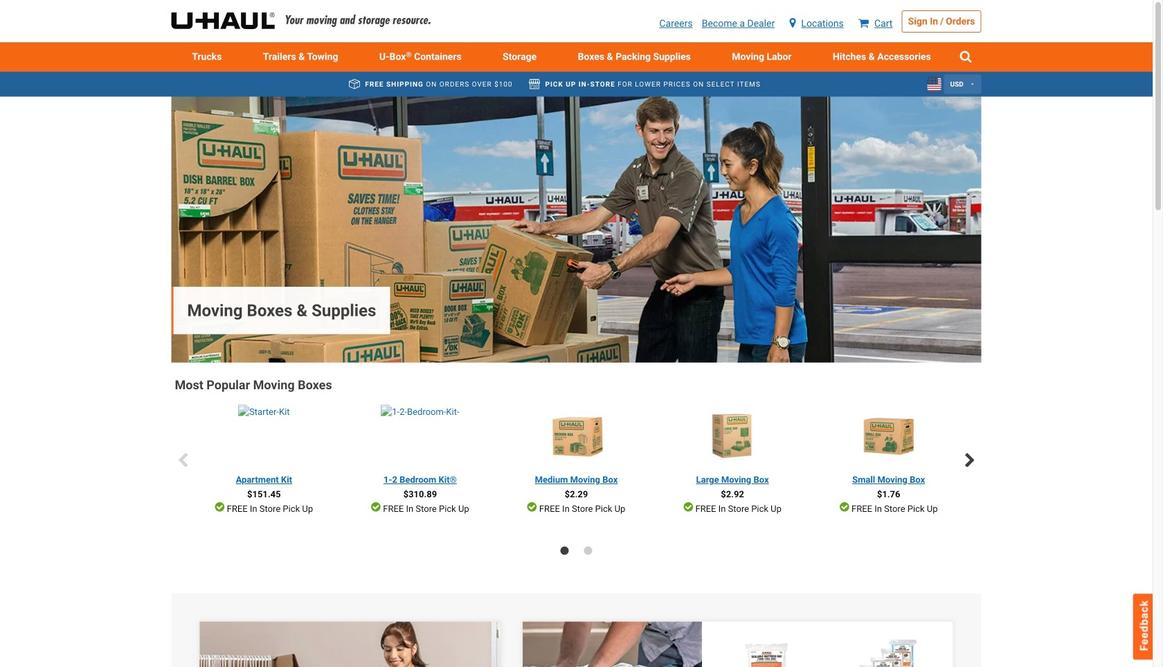Task type: describe. For each thing, give the bounding box(es) containing it.
mattress bag sets with handles for moving and storage image
[[859, 636, 919, 667]]

6 menu item from the left
[[813, 42, 952, 72]]

large moving box image
[[702, 405, 763, 466]]

4 menu item from the left
[[558, 42, 712, 72]]

a man covering a mattress with a mattress bag image
[[523, 622, 725, 667]]

5 menu item from the left
[[712, 42, 813, 72]]

2 menu item from the left
[[242, 42, 359, 72]]

people unloading bicycles from an suv's bike rack image
[[171, 97, 982, 363]]

pickup icon image
[[529, 79, 540, 89]]

small moving box image
[[859, 405, 920, 466]]

3 menu item from the left
[[482, 42, 558, 72]]

medium moving box image
[[546, 405, 607, 466]]

slide 2 image
[[584, 546, 593, 555]]

1 2 bedroom kit image
[[381, 405, 460, 466]]

sealable mattress bags for moving image
[[736, 636, 797, 667]]

starter kit image
[[238, 405, 290, 466]]

1 menu item from the left
[[171, 42, 242, 72]]



Task type: vqa. For each thing, say whether or not it's contained in the screenshot.
4' x 8' Cargo Trailer
no



Task type: locate. For each thing, give the bounding box(es) containing it.
banner
[[0, 0, 1153, 72], [171, 97, 982, 363], [199, 621, 564, 667], [523, 622, 725, 667]]

menu item
[[171, 42, 242, 72], [242, 42, 359, 72], [482, 42, 558, 72], [558, 42, 712, 72], [712, 42, 813, 72], [813, 42, 952, 72]]

menu
[[171, 42, 982, 72]]

shipping icon image
[[349, 79, 360, 89]]

slide 1 image
[[561, 546, 569, 555]]

woman unpacking items from moving boxes image
[[200, 622, 564, 667]]



